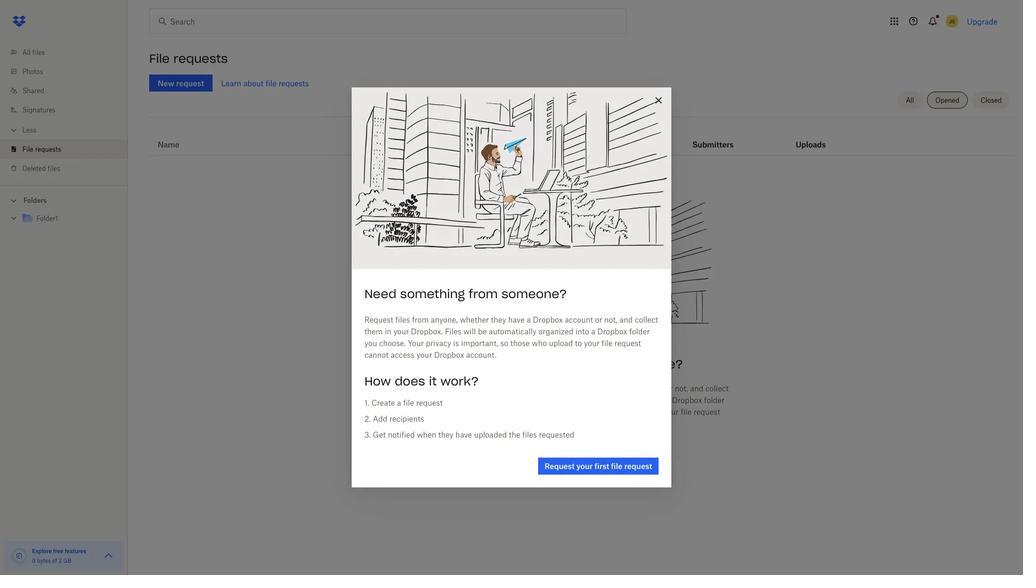 Task type: locate. For each thing, give the bounding box(es) containing it.
upgrade
[[967, 17, 998, 26]]

0 vertical spatial files
[[445, 327, 462, 336]]

automatically inside dialog
[[489, 327, 537, 336]]

all button
[[898, 92, 923, 109]]

and
[[620, 316, 633, 325], [690, 384, 704, 393]]

1 horizontal spatial anyone,
[[502, 384, 529, 393]]

choose. up how
[[379, 339, 406, 348]]

0 horizontal spatial important,
[[461, 339, 498, 348]]

so inside dialog
[[500, 339, 509, 348]]

2 column header from the left
[[796, 125, 839, 151]]

0 horizontal spatial file requests
[[22, 145, 61, 153]]

have
[[508, 316, 525, 325], [579, 384, 595, 393], [456, 431, 472, 440]]

files inside dialog
[[445, 327, 462, 336]]

0 horizontal spatial need
[[365, 287, 397, 301]]

file requests up deleted files
[[22, 145, 61, 153]]

of
[[52, 558, 57, 564]]

access up requested
[[542, 419, 566, 428]]

not,
[[604, 316, 618, 325], [675, 384, 688, 393]]

dropbox. up uploaded
[[486, 396, 518, 405]]

will up work?
[[464, 327, 476, 336]]

account inside dialog
[[565, 316, 593, 325]]

1 vertical spatial and
[[690, 384, 704, 393]]

folders button
[[0, 192, 128, 208]]

0 vertical spatial privacy
[[426, 339, 451, 348]]

automatically
[[489, 327, 537, 336], [564, 396, 611, 405]]

requests
[[173, 51, 228, 66], [279, 79, 309, 88], [35, 145, 61, 153]]

1 horizontal spatial file requests
[[149, 51, 228, 66]]

0 horizontal spatial be
[[478, 327, 487, 336]]

will
[[464, 327, 476, 336], [538, 396, 551, 405]]

or inside dialog
[[595, 316, 602, 325]]

1 vertical spatial request
[[435, 384, 464, 393]]

them
[[365, 327, 383, 336], [439, 396, 458, 405]]

1 vertical spatial they
[[562, 384, 577, 393]]

1 horizontal spatial those
[[590, 408, 609, 417]]

1 horizontal spatial column header
[[796, 125, 839, 151]]

whether
[[460, 316, 489, 325], [531, 384, 560, 393]]

your inside button
[[577, 462, 593, 471]]

file requests up learn at the left of page
[[149, 51, 228, 66]]

1 vertical spatial important,
[[540, 408, 578, 417]]

1 vertical spatial need
[[481, 357, 513, 372]]

pro trial element
[[575, 138, 592, 151]]

is
[[453, 339, 459, 348], [533, 408, 538, 417]]

0 vertical spatial cannot
[[365, 351, 389, 360]]

to
[[575, 339, 582, 348], [654, 408, 661, 417]]

or
[[595, 316, 602, 325], [666, 384, 673, 393]]

request files from anyone, whether they have a dropbox account or not, and collect them in your dropbox. files will be automatically organized into a dropbox folder you choose. your privacy is important, so those who upload to your file request cannot access your dropbox account.
[[365, 316, 658, 360], [435, 384, 729, 428]]

folder
[[630, 327, 650, 336], [704, 396, 725, 405]]

files
[[445, 327, 462, 336], [520, 396, 536, 405]]

1 horizontal spatial folder
[[704, 396, 725, 405]]

3.
[[365, 431, 371, 440]]

dialog
[[352, 88, 672, 488]]

requests up learn at the left of page
[[173, 51, 228, 66]]

0 vertical spatial folder
[[630, 327, 650, 336]]

0 vertical spatial so
[[500, 339, 509, 348]]

0 horizontal spatial organized
[[539, 327, 574, 336]]

1 horizontal spatial account.
[[618, 419, 648, 428]]

0 horizontal spatial files
[[445, 327, 462, 336]]

list
[[0, 36, 128, 185]]

need inside dialog
[[365, 287, 397, 301]]

0 vertical spatial into
[[576, 327, 589, 336]]

1 horizontal spatial whether
[[531, 384, 560, 393]]

0 horizontal spatial account.
[[466, 351, 497, 360]]

when
[[417, 431, 436, 440]]

all files
[[22, 48, 45, 56]]

0 horizontal spatial to
[[575, 339, 582, 348]]

privacy
[[426, 339, 451, 348], [505, 408, 531, 417]]

in down work?
[[460, 396, 466, 405]]

0 vertical spatial something
[[400, 287, 465, 301]]

0 vertical spatial whether
[[460, 316, 489, 325]]

0 vertical spatial organized
[[539, 327, 574, 336]]

file requests
[[149, 51, 228, 66], [22, 145, 61, 153]]

deleted files
[[22, 164, 60, 172]]

1 vertical spatial or
[[666, 384, 673, 393]]

1 vertical spatial something
[[517, 357, 581, 372]]

1 horizontal spatial into
[[650, 396, 664, 405]]

first
[[595, 462, 610, 471]]

your up how does it work?
[[408, 339, 424, 348]]

free
[[53, 548, 63, 555]]

someone?
[[502, 287, 567, 301], [618, 357, 683, 372]]

1 vertical spatial organized
[[614, 396, 648, 405]]

in up how
[[385, 327, 392, 336]]

0 vertical spatial need
[[365, 287, 397, 301]]

need
[[365, 287, 397, 301], [481, 357, 513, 372]]

file requests link
[[9, 140, 128, 159]]

request your first file request
[[545, 462, 652, 471]]

column header
[[693, 125, 735, 151], [796, 125, 839, 151]]

all left opened
[[906, 96, 914, 104]]

who
[[532, 339, 547, 348], [611, 408, 626, 417]]

1 vertical spatial file
[[22, 145, 33, 153]]

files up work?
[[445, 327, 462, 336]]

collect
[[635, 316, 658, 325], [706, 384, 729, 393]]

1 vertical spatial someone?
[[618, 357, 683, 372]]

1 horizontal spatial cannot
[[516, 419, 540, 428]]

1 horizontal spatial you
[[444, 408, 456, 417]]

0 vertical spatial access
[[391, 351, 415, 360]]

important, up requested
[[540, 408, 578, 417]]

organized
[[539, 327, 574, 336], [614, 396, 648, 405]]

dropbox image
[[9, 11, 30, 32]]

file
[[266, 79, 277, 88], [602, 339, 613, 348], [403, 399, 414, 408], [681, 408, 692, 417], [611, 462, 623, 471]]

something
[[400, 287, 465, 301], [517, 357, 581, 372]]

dropbox
[[533, 316, 563, 325], [597, 327, 627, 336], [434, 351, 464, 360], [604, 384, 634, 393], [672, 396, 702, 405], [586, 419, 616, 428]]

important, up work?
[[461, 339, 498, 348]]

0 horizontal spatial cannot
[[365, 351, 389, 360]]

they
[[491, 316, 506, 325], [562, 384, 577, 393], [438, 431, 454, 440]]

notified
[[388, 431, 415, 440]]

them up how
[[365, 327, 383, 336]]

them inside dialog
[[365, 327, 383, 336]]

0 vertical spatial account.
[[466, 351, 497, 360]]

cannot
[[365, 351, 389, 360], [516, 419, 540, 428]]

your
[[408, 339, 424, 348], [487, 408, 503, 417]]

0 vertical spatial they
[[491, 316, 506, 325]]

be
[[478, 327, 487, 336], [553, 396, 562, 405]]

0 vertical spatial request
[[365, 316, 393, 325]]

deleted files link
[[9, 159, 128, 178]]

1 horizontal spatial need
[[481, 357, 513, 372]]

access up does
[[391, 351, 415, 360]]

requests right the 'about' at the top left
[[279, 79, 309, 88]]

1 horizontal spatial requests
[[173, 51, 228, 66]]

all
[[22, 48, 31, 56], [906, 96, 914, 104]]

1 horizontal spatial will
[[538, 396, 551, 405]]

from
[[469, 287, 498, 301], [412, 316, 429, 325], [585, 357, 614, 372], [483, 384, 499, 393]]

organized inside dialog
[[539, 327, 574, 336]]

1 vertical spatial anyone,
[[502, 384, 529, 393]]

1 horizontal spatial your
[[487, 408, 503, 417]]

those
[[511, 339, 530, 348], [590, 408, 609, 417]]

1 horizontal spatial automatically
[[564, 396, 611, 405]]

explore
[[32, 548, 52, 555]]

choose.
[[379, 339, 406, 348], [458, 408, 485, 417]]

you up how
[[365, 339, 377, 348]]

0 vertical spatial to
[[575, 339, 582, 348]]

into inside dialog
[[576, 327, 589, 336]]

privacy up the
[[505, 408, 531, 417]]

1.
[[365, 399, 369, 408]]

0 vertical spatial automatically
[[489, 327, 537, 336]]

dropbox. up how does it work?
[[411, 327, 443, 336]]

1 horizontal spatial and
[[690, 384, 704, 393]]

so
[[500, 339, 509, 348], [580, 408, 588, 417]]

0 horizontal spatial in
[[385, 327, 392, 336]]

0 horizontal spatial file
[[22, 145, 33, 153]]

you
[[365, 339, 377, 348], [444, 408, 456, 417]]

0 horizontal spatial dropbox.
[[411, 327, 443, 336]]

create
[[371, 399, 395, 408]]

opened button
[[927, 92, 968, 109]]

upload
[[549, 339, 573, 348], [628, 408, 652, 417]]

0 vertical spatial or
[[595, 316, 602, 325]]

add
[[373, 415, 388, 424]]

bytes
[[37, 558, 51, 564]]

0 vertical spatial will
[[464, 327, 476, 336]]

request
[[365, 316, 393, 325], [435, 384, 464, 393], [545, 462, 575, 471]]

file inside file requests link
[[22, 145, 33, 153]]

1 horizontal spatial to
[[654, 408, 661, 417]]

how does it work?
[[365, 374, 479, 389]]

cannot up how
[[365, 351, 389, 360]]

choose. inside dialog
[[379, 339, 406, 348]]

0 vertical spatial and
[[620, 316, 633, 325]]

0 vertical spatial collect
[[635, 316, 658, 325]]

folder1 link
[[21, 212, 119, 226]]

1 horizontal spatial them
[[439, 396, 458, 405]]

0 horizontal spatial and
[[620, 316, 633, 325]]

folder1
[[36, 215, 58, 223]]

1 horizontal spatial all
[[906, 96, 914, 104]]

it
[[429, 374, 437, 389]]

2 vertical spatial requests
[[35, 145, 61, 153]]

0
[[32, 558, 36, 564]]

1 vertical spatial have
[[579, 384, 595, 393]]

dialog containing need something from someone?
[[352, 88, 672, 488]]

1 horizontal spatial dropbox.
[[486, 396, 518, 405]]

1 vertical spatial file requests
[[22, 145, 61, 153]]

request files from anyone, whether they have a dropbox account or not, and collect them in your dropbox. files will be automatically organized into a dropbox folder you choose. your privacy is important, so those who upload to your file request cannot access your dropbox account. inside dialog
[[365, 316, 658, 360]]

cannot up the
[[516, 419, 540, 428]]

1. create a file request
[[365, 399, 443, 408]]

dropbox.
[[411, 327, 443, 336], [486, 396, 518, 405]]

less
[[22, 126, 36, 134]]

files up the
[[520, 396, 536, 405]]

0 horizontal spatial not,
[[604, 316, 618, 325]]

0 vertical spatial request files from anyone, whether they have a dropbox account or not, and collect them in your dropbox. files will be automatically organized into a dropbox folder you choose. your privacy is important, so those who upload to your file request cannot access your dropbox account.
[[365, 316, 658, 360]]

1 horizontal spatial something
[[517, 357, 581, 372]]

need something from someone?
[[365, 287, 567, 301], [481, 357, 683, 372]]

access
[[391, 351, 415, 360], [542, 419, 566, 428]]

1 horizontal spatial is
[[533, 408, 538, 417]]

privacy up it
[[426, 339, 451, 348]]

1 vertical spatial upload
[[628, 408, 652, 417]]

1 vertical spatial whether
[[531, 384, 560, 393]]

0 vertical spatial all
[[22, 48, 31, 56]]

0 horizontal spatial them
[[365, 327, 383, 336]]

row
[[149, 121, 1015, 156]]

cannot inside dialog
[[365, 351, 389, 360]]

1 horizontal spatial organized
[[614, 396, 648, 405]]

1 horizontal spatial they
[[491, 316, 506, 325]]

a
[[527, 316, 531, 325], [591, 327, 595, 336], [597, 384, 602, 393], [666, 396, 670, 405], [397, 399, 401, 408]]

choose. up 3. get notified when they have uploaded the files requested
[[458, 408, 485, 417]]

1 horizontal spatial account
[[636, 384, 664, 393]]

0 horizontal spatial who
[[532, 339, 547, 348]]

files
[[32, 48, 45, 56], [48, 164, 60, 172], [395, 316, 410, 325], [466, 384, 481, 393], [522, 431, 537, 440]]

account. inside dialog
[[466, 351, 497, 360]]

important,
[[461, 339, 498, 348], [540, 408, 578, 417]]

all inside list
[[22, 48, 31, 56]]

will up requested
[[538, 396, 551, 405]]

1 vertical spatial privacy
[[505, 408, 531, 417]]

2 vertical spatial have
[[456, 431, 472, 440]]

you up 3. get notified when they have uploaded the files requested
[[444, 408, 456, 417]]

deleted
[[22, 164, 46, 172]]

0 horizontal spatial access
[[391, 351, 415, 360]]

into
[[576, 327, 589, 336], [650, 396, 664, 405]]

0 vertical spatial need something from someone?
[[365, 287, 567, 301]]

your
[[394, 327, 409, 336], [584, 339, 600, 348], [417, 351, 432, 360], [468, 396, 484, 405], [663, 408, 679, 417], [568, 419, 584, 428], [577, 462, 593, 471]]

0 vertical spatial upload
[[549, 339, 573, 348]]

2 horizontal spatial have
[[579, 384, 595, 393]]

requests up deleted files
[[35, 145, 61, 153]]

all inside button
[[906, 96, 914, 104]]

them down work?
[[439, 396, 458, 405]]

0 horizontal spatial request
[[365, 316, 393, 325]]

0 vertical spatial you
[[365, 339, 377, 348]]

0 horizontal spatial will
[[464, 327, 476, 336]]

all up photos on the top
[[22, 48, 31, 56]]

1 vertical spatial automatically
[[564, 396, 611, 405]]

your up uploaded
[[487, 408, 503, 417]]

1 vertical spatial account.
[[618, 419, 648, 428]]



Task type: describe. For each thing, give the bounding box(es) containing it.
1 vertical spatial who
[[611, 408, 626, 417]]

recipients
[[390, 415, 424, 424]]

1 horizontal spatial someone?
[[618, 357, 683, 372]]

1 horizontal spatial access
[[542, 419, 566, 428]]

something inside dialog
[[400, 287, 465, 301]]

file inside request your first file request button
[[611, 462, 623, 471]]

1 vertical spatial collect
[[706, 384, 729, 393]]

1 horizontal spatial not,
[[675, 384, 688, 393]]

your inside dialog
[[408, 339, 424, 348]]

0 horizontal spatial privacy
[[426, 339, 451, 348]]

learn
[[221, 79, 241, 88]]

does
[[395, 374, 425, 389]]

1 horizontal spatial important,
[[540, 408, 578, 417]]

2.
[[365, 415, 371, 424]]

folders
[[23, 197, 47, 205]]

1 horizontal spatial have
[[508, 316, 525, 325]]

get
[[373, 431, 386, 440]]

those inside dialog
[[511, 339, 530, 348]]

about
[[243, 79, 264, 88]]

2 vertical spatial they
[[438, 431, 454, 440]]

shared link
[[9, 81, 128, 100]]

learn about file requests
[[221, 79, 309, 88]]

gb
[[63, 558, 72, 564]]

1 column header from the left
[[693, 125, 735, 151]]

whether inside dialog
[[460, 316, 489, 325]]

closed
[[981, 96, 1002, 104]]

request inside button
[[545, 462, 575, 471]]

row containing name
[[149, 121, 1015, 156]]

uploaded
[[474, 431, 507, 440]]

1 vertical spatial choose.
[[458, 408, 485, 417]]

signatures
[[22, 106, 55, 114]]

important, inside dialog
[[461, 339, 498, 348]]

will inside dialog
[[464, 327, 476, 336]]

shared
[[22, 87, 44, 95]]

all for all files
[[22, 48, 31, 56]]

in inside dialog
[[385, 327, 392, 336]]

file requests list item
[[0, 140, 128, 159]]

request inside button
[[625, 462, 652, 471]]

how
[[365, 374, 391, 389]]

closed button
[[973, 92, 1011, 109]]

0 vertical spatial be
[[478, 327, 487, 336]]

0 vertical spatial file requests
[[149, 51, 228, 66]]

0 horizontal spatial have
[[456, 431, 472, 440]]

someone? inside dialog
[[502, 287, 567, 301]]

you inside dialog
[[365, 339, 377, 348]]

name
[[158, 140, 180, 149]]

1 vertical spatial files
[[520, 396, 536, 405]]

files inside 'link'
[[48, 164, 60, 172]]

1 vertical spatial is
[[533, 408, 538, 417]]

file requests inside list item
[[22, 145, 61, 153]]

learn about file requests link
[[221, 79, 309, 88]]

created button
[[383, 138, 412, 151]]

2 horizontal spatial they
[[562, 384, 577, 393]]

list containing all files
[[0, 36, 128, 185]]

2
[[59, 558, 62, 564]]

request your first file request button
[[538, 458, 659, 475]]

created
[[383, 140, 412, 149]]

photos link
[[9, 62, 128, 81]]

2 horizontal spatial requests
[[279, 79, 309, 88]]

the
[[509, 431, 520, 440]]

is inside dialog
[[453, 339, 459, 348]]

explore free features 0 bytes of 2 gb
[[32, 548, 86, 564]]

signatures link
[[9, 100, 128, 119]]

0 horizontal spatial collect
[[635, 316, 658, 325]]

all for all
[[906, 96, 914, 104]]

requested
[[539, 431, 575, 440]]

1 vertical spatial need something from someone?
[[481, 357, 683, 372]]

all files link
[[9, 43, 128, 62]]

upgrade link
[[967, 17, 998, 26]]

anyone, inside dialog
[[431, 316, 458, 325]]

3. get notified when they have uploaded the files requested
[[365, 431, 575, 440]]

1 vertical spatial them
[[439, 396, 458, 405]]

work?
[[441, 374, 479, 389]]

1 horizontal spatial in
[[460, 396, 466, 405]]

0 horizontal spatial upload
[[549, 339, 573, 348]]

2. add recipients
[[365, 415, 424, 424]]

quota usage element
[[11, 548, 28, 565]]

less image
[[9, 125, 19, 136]]

folder inside dialog
[[630, 327, 650, 336]]

1 horizontal spatial privacy
[[505, 408, 531, 417]]

1 vertical spatial dropbox.
[[486, 396, 518, 405]]

features
[[65, 548, 86, 555]]

1 vertical spatial request files from anyone, whether they have a dropbox account or not, and collect them in your dropbox. files will be automatically organized into a dropbox folder you choose. your privacy is important, so those who upload to your file request cannot access your dropbox account.
[[435, 384, 729, 428]]

1 horizontal spatial be
[[553, 396, 562, 405]]

access inside dialog
[[391, 351, 415, 360]]

0 vertical spatial file
[[149, 51, 170, 66]]

1 vertical spatial your
[[487, 408, 503, 417]]

need something from someone? inside dialog
[[365, 287, 567, 301]]

opened
[[936, 96, 960, 104]]

1 vertical spatial folder
[[704, 396, 725, 405]]

1 horizontal spatial or
[[666, 384, 673, 393]]

not, inside dialog
[[604, 316, 618, 325]]

requests inside list item
[[35, 145, 61, 153]]

1 vertical spatial so
[[580, 408, 588, 417]]

photos
[[22, 67, 43, 75]]

0 vertical spatial who
[[532, 339, 547, 348]]



Task type: vqa. For each thing, say whether or not it's contained in the screenshot.
rightmost NEED
yes



